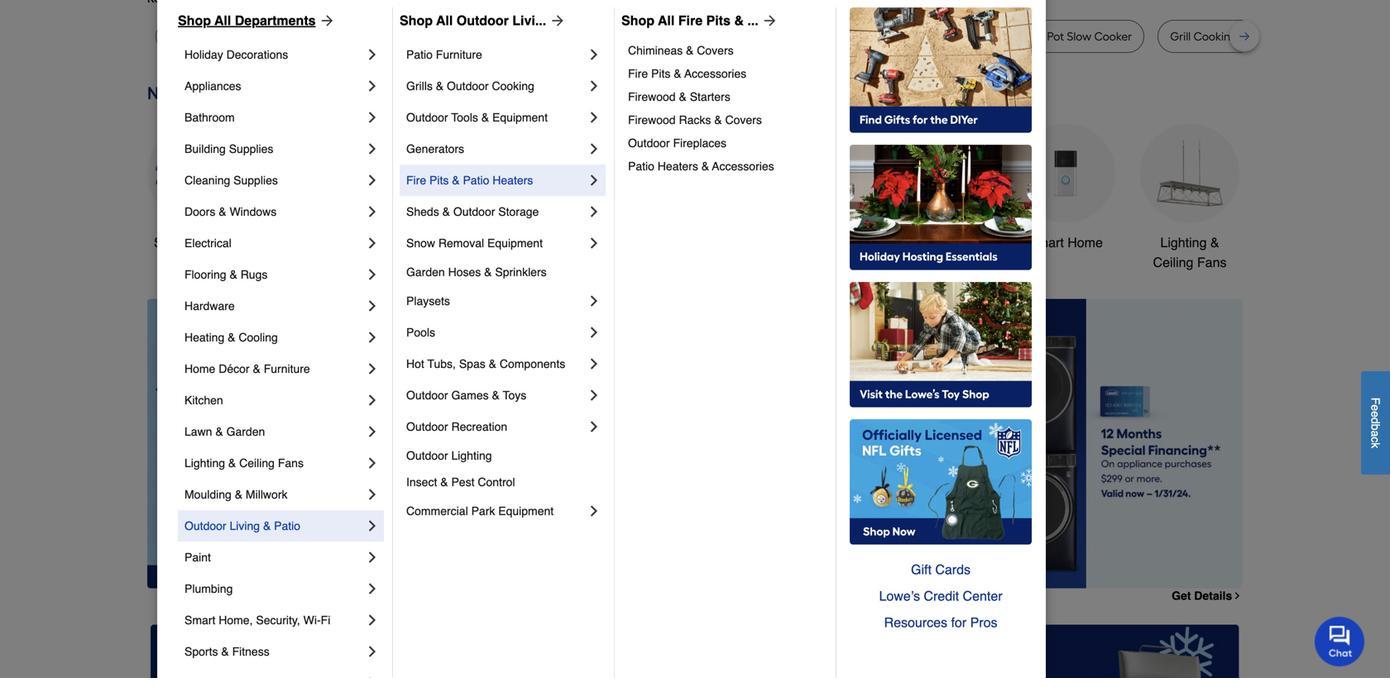 Task type: vqa. For each thing, say whether or not it's contained in the screenshot.
slow cooker
yes



Task type: locate. For each thing, give the bounding box(es) containing it.
1 firewood from the top
[[628, 90, 676, 103]]

1 vertical spatial furniture
[[264, 362, 310, 376]]

covers up the outdoor fireplaces link
[[725, 113, 762, 127]]

garden
[[406, 266, 445, 279], [226, 425, 265, 439]]

heaters up storage
[[493, 174, 533, 187]]

arrow right image
[[316, 12, 336, 29], [759, 12, 778, 29]]

3 crock from the left
[[1014, 29, 1044, 43]]

2 vertical spatial fire
[[406, 174, 426, 187]]

warmer
[[682, 29, 726, 43]]

garden hoses & sprinklers
[[406, 266, 547, 279]]

outdoor inside outdoor recreation link
[[406, 420, 448, 434]]

scroll to item #2 image
[[801, 559, 840, 565]]

0 vertical spatial lighting & ceiling fans link
[[1140, 124, 1240, 273]]

1 pot from the left
[[305, 29, 322, 43]]

pits up warmer
[[706, 13, 731, 28]]

cleaning supplies
[[185, 174, 278, 187]]

outdoor living & patio
[[185, 520, 300, 533]]

cooker up the patio furniture
[[419, 29, 457, 43]]

1 vertical spatial lighting & ceiling fans
[[185, 457, 304, 470]]

0 horizontal spatial lighting & ceiling fans
[[185, 457, 304, 470]]

arrow right image
[[546, 12, 566, 29], [1212, 444, 1229, 460]]

0 horizontal spatial bathroom
[[185, 111, 235, 124]]

pits for fire pits & accessories
[[651, 67, 671, 80]]

shop for shop all outdoor livi...
[[400, 13, 433, 28]]

crock down departments
[[271, 29, 302, 43]]

arrow right image inside the shop all fire pits & ... link
[[759, 12, 778, 29]]

heating & cooling
[[185, 331, 278, 344]]

supplies up windows
[[233, 174, 278, 187]]

1 horizontal spatial home
[[1068, 235, 1103, 250]]

pits inside the shop all fire pits & ... link
[[706, 13, 731, 28]]

pits down chimineas
[[651, 67, 671, 80]]

grills & outdoor cooking
[[406, 79, 534, 93]]

accessories up starters at the top of the page
[[684, 67, 747, 80]]

storage
[[498, 205, 539, 218]]

1 horizontal spatial furniture
[[436, 48, 482, 61]]

0 horizontal spatial cooking
[[817, 29, 862, 43]]

1 horizontal spatial arrow right image
[[759, 12, 778, 29]]

supplies up cleaning supplies
[[229, 142, 273, 156]]

pits down the generators
[[429, 174, 449, 187]]

1 horizontal spatial smart
[[1029, 235, 1064, 250]]

0 vertical spatial accessories
[[684, 67, 747, 80]]

chevron right image for moulding & millwork
[[364, 487, 381, 503]]

1 horizontal spatial lighting & ceiling fans
[[1153, 235, 1227, 270]]

hardware
[[185, 300, 235, 313]]

shop all departments
[[178, 13, 316, 28]]

shop up slow cooker
[[178, 13, 211, 28]]

0 horizontal spatial arrow right image
[[316, 12, 336, 29]]

chevron right image for sports & fitness
[[364, 644, 381, 660]]

patio furniture
[[406, 48, 482, 61]]

1 horizontal spatial pits
[[651, 67, 671, 80]]

all for deals
[[188, 235, 202, 250]]

0 vertical spatial ceiling
[[1153, 255, 1194, 270]]

patio inside patio heaters & accessories link
[[628, 160, 655, 173]]

1 vertical spatial ceiling
[[239, 457, 275, 470]]

2 horizontal spatial shop
[[621, 13, 655, 28]]

1 horizontal spatial garden
[[406, 266, 445, 279]]

tools
[[451, 111, 478, 124], [430, 235, 461, 250], [822, 235, 852, 250]]

all up food
[[658, 13, 675, 28]]

chevron right image for home décor & furniture
[[364, 361, 381, 377]]

outdoor recreation link
[[406, 411, 586, 443]]

1 horizontal spatial arrow right image
[[1212, 444, 1229, 460]]

chevron right image for electrical
[[364, 235, 381, 252]]

chevron right image for playsets
[[586, 293, 602, 310]]

chevron right image for smart home, security, wi-fi
[[364, 612, 381, 629]]

0 horizontal spatial home
[[185, 362, 215, 376]]

fire down chimineas
[[628, 67, 648, 80]]

e up b
[[1369, 411, 1382, 418]]

0 horizontal spatial outdoor tools & equipment link
[[406, 102, 586, 133]]

0 vertical spatial pits
[[706, 13, 731, 28]]

1 vertical spatial pits
[[651, 67, 671, 80]]

get up to 2 free select tools or batteries when you buy 1 with select purchases. image
[[151, 625, 496, 679]]

3 slow from the left
[[1067, 29, 1092, 43]]

0 horizontal spatial fire
[[406, 174, 426, 187]]

fire for fire pits & patio heaters
[[406, 174, 426, 187]]

shop inside shop all departments link
[[178, 13, 211, 28]]

patio heaters & accessories
[[628, 160, 774, 173]]

0 horizontal spatial shop
[[178, 13, 211, 28]]

garden up playsets
[[406, 266, 445, 279]]

decorations inside 'link'
[[226, 48, 288, 61]]

patio down triple slow cooker
[[406, 48, 433, 61]]

1 horizontal spatial cooking
[[1194, 29, 1238, 43]]

chevron right image
[[364, 78, 381, 94], [586, 78, 602, 94], [364, 109, 381, 126], [364, 172, 381, 189], [586, 204, 602, 220], [586, 235, 602, 252], [586, 324, 602, 341], [586, 356, 602, 372], [364, 361, 381, 377], [586, 419, 602, 435], [364, 424, 381, 440], [586, 503, 602, 520], [364, 549, 381, 566], [1232, 591, 1243, 601], [364, 612, 381, 629], [364, 675, 381, 679]]

1 arrow right image from the left
[[316, 12, 336, 29]]

chevron right image
[[364, 46, 381, 63], [586, 46, 602, 63], [586, 109, 602, 126], [364, 141, 381, 157], [586, 141, 602, 157], [586, 172, 602, 189], [364, 204, 381, 220], [364, 235, 381, 252], [364, 266, 381, 283], [586, 293, 602, 310], [364, 298, 381, 314], [364, 329, 381, 346], [586, 387, 602, 404], [364, 392, 381, 409], [364, 455, 381, 472], [364, 487, 381, 503], [364, 518, 381, 535], [364, 581, 381, 597], [364, 644, 381, 660]]

1 vertical spatial fans
[[278, 457, 304, 470]]

1 vertical spatial smart
[[185, 614, 215, 627]]

1 vertical spatial decorations
[[534, 255, 605, 270]]

triple
[[360, 29, 389, 43]]

furniture up grills & outdoor cooking
[[436, 48, 482, 61]]

crock right instant pot on the top right
[[1014, 29, 1044, 43]]

shop these last-minute gifts. $99 or less. quantities are limited and won't last. image
[[147, 299, 415, 589]]

all right shop
[[188, 235, 202, 250]]

lighting & ceiling fans
[[1153, 235, 1227, 270], [185, 457, 304, 470]]

cooker
[[195, 29, 233, 43], [419, 29, 457, 43], [1094, 29, 1132, 43]]

1 horizontal spatial slow
[[392, 29, 416, 43]]

2 crock from the left
[[764, 29, 795, 43]]

1 shop from the left
[[178, 13, 211, 28]]

crock pot slow cooker
[[1014, 29, 1132, 43]]

2 cooking from the left
[[1194, 29, 1238, 43]]

1 horizontal spatial cooker
[[419, 29, 457, 43]]

electrical
[[185, 237, 232, 250]]

firewood for firewood racks & covers
[[628, 113, 676, 127]]

cooker left grill
[[1094, 29, 1132, 43]]

patio down outdoor fireplaces
[[628, 160, 655, 173]]

chevron right image for appliances
[[364, 78, 381, 94]]

covers down warmer
[[697, 44, 734, 57]]

1 horizontal spatial heaters
[[658, 160, 698, 173]]

for
[[951, 615, 967, 631]]

chevron right image for outdoor living & patio
[[364, 518, 381, 535]]

1 horizontal spatial fans
[[1197, 255, 1227, 270]]

2 horizontal spatial fire
[[678, 13, 703, 28]]

decorations down christmas
[[534, 255, 605, 270]]

2 cooker from the left
[[419, 29, 457, 43]]

chevron right image for doors & windows
[[364, 204, 381, 220]]

credit
[[924, 589, 959, 604]]

generators
[[406, 142, 464, 156]]

paint
[[185, 551, 211, 564]]

shop for shop all fire pits & ...
[[621, 13, 655, 28]]

2 shop from the left
[[400, 13, 433, 28]]

rugs
[[241, 268, 268, 281]]

fitness
[[232, 645, 270, 659]]

lighting & ceiling fans link
[[1140, 124, 1240, 273], [185, 448, 364, 479]]

1 vertical spatial accessories
[[712, 160, 774, 173]]

2 horizontal spatial crock
[[1014, 29, 1044, 43]]

pot for instant pot
[[958, 29, 975, 43]]

fire pits & patio heaters link
[[406, 165, 586, 196]]

chevron right image for commercial park equipment
[[586, 503, 602, 520]]

removal
[[439, 237, 484, 250]]

2 horizontal spatial lighting
[[1161, 235, 1207, 250]]

0 horizontal spatial garden
[[226, 425, 265, 439]]

hot
[[406, 357, 424, 371]]

christmas decorations link
[[520, 124, 619, 273]]

decorations down shop all departments link
[[226, 48, 288, 61]]

all up the patio furniture
[[436, 13, 453, 28]]

chevron right image for paint
[[364, 549, 381, 566]]

heating
[[185, 331, 224, 344]]

0 vertical spatial arrow right image
[[546, 12, 566, 29]]

patio inside outdoor living & patio 'link'
[[274, 520, 300, 533]]

1 vertical spatial arrow right image
[[1212, 444, 1229, 460]]

ceiling
[[1153, 255, 1194, 270], [239, 457, 275, 470]]

0 vertical spatial covers
[[697, 44, 734, 57]]

0 vertical spatial smart
[[1029, 235, 1064, 250]]

find gifts for the diyer. image
[[850, 7, 1032, 133]]

0 horizontal spatial pits
[[429, 174, 449, 187]]

chevron right image for flooring & rugs
[[364, 266, 381, 283]]

paint link
[[185, 542, 364, 573]]

shop up triple slow cooker
[[400, 13, 433, 28]]

1 vertical spatial outdoor tools & equipment
[[770, 235, 865, 270]]

equipment
[[492, 111, 548, 124], [487, 237, 543, 250], [786, 255, 849, 270], [498, 505, 554, 518]]

0 horizontal spatial smart
[[185, 614, 215, 627]]

millwork
[[246, 488, 288, 501]]

windows
[[230, 205, 277, 218]]

heaters
[[658, 160, 698, 173], [493, 174, 533, 187]]

5 pot from the left
[[1047, 29, 1064, 43]]

2 horizontal spatial slow
[[1067, 29, 1092, 43]]

& inside "link"
[[436, 79, 444, 93]]

2 arrow right image from the left
[[759, 12, 778, 29]]

outdoor inside sheds & outdoor storage link
[[453, 205, 495, 218]]

0 vertical spatial fans
[[1197, 255, 1227, 270]]

moulding & millwork
[[185, 488, 288, 501]]

1 horizontal spatial bathroom
[[913, 235, 970, 250]]

2 vertical spatial pits
[[429, 174, 449, 187]]

fire up sheds
[[406, 174, 426, 187]]

smart for smart home
[[1029, 235, 1064, 250]]

pools
[[406, 326, 435, 339]]

racks
[[679, 113, 711, 127]]

arrow right image up crock pot
[[316, 12, 336, 29]]

cards
[[935, 562, 971, 578]]

2 horizontal spatial pits
[[706, 13, 731, 28]]

fire up food warmer
[[678, 13, 703, 28]]

accessories down the outdoor fireplaces link
[[712, 160, 774, 173]]

1 horizontal spatial outdoor tools & equipment
[[770, 235, 865, 270]]

firewood up outdoor fireplaces
[[628, 113, 676, 127]]

0 horizontal spatial outdoor tools & equipment
[[406, 111, 548, 124]]

outdoor inside outdoor lighting link
[[406, 449, 448, 463]]

lighting
[[1161, 235, 1207, 250], [451, 449, 492, 463], [185, 457, 225, 470]]

1 crock from the left
[[271, 29, 302, 43]]

pot
[[305, 29, 322, 43], [798, 29, 815, 43], [864, 29, 881, 43], [958, 29, 975, 43], [1047, 29, 1064, 43]]

décor
[[219, 362, 250, 376]]

all
[[214, 13, 231, 28], [436, 13, 453, 28], [658, 13, 675, 28], [188, 235, 202, 250]]

...
[[748, 13, 759, 28]]

cooling
[[239, 331, 278, 344]]

all for outdoor
[[436, 13, 453, 28]]

0 vertical spatial decorations
[[226, 48, 288, 61]]

0 horizontal spatial lighting
[[185, 457, 225, 470]]

commercial park equipment
[[406, 505, 554, 518]]

1 horizontal spatial shop
[[400, 13, 433, 28]]

firewood inside 'link'
[[628, 90, 676, 103]]

4 pot from the left
[[958, 29, 975, 43]]

2 e from the top
[[1369, 411, 1382, 418]]

arrow left image
[[455, 444, 472, 460]]

furniture down heating & cooling link
[[264, 362, 310, 376]]

fire for fire pits & accessories
[[628, 67, 648, 80]]

1 vertical spatial supplies
[[233, 174, 278, 187]]

1 vertical spatial garden
[[226, 425, 265, 439]]

shop
[[154, 235, 185, 250]]

0 horizontal spatial heaters
[[493, 174, 533, 187]]

1 vertical spatial covers
[[725, 113, 762, 127]]

tubs,
[[427, 357, 456, 371]]

1 vertical spatial firewood
[[628, 113, 676, 127]]

components
[[500, 357, 565, 371]]

chimineas & covers link
[[628, 39, 824, 62]]

chevron right image for hot tubs, spas & components
[[586, 356, 602, 372]]

recreation
[[451, 420, 507, 434]]

0 horizontal spatial slow
[[168, 29, 193, 43]]

patio up paint link
[[274, 520, 300, 533]]

1 horizontal spatial fire
[[628, 67, 648, 80]]

outdoor inside outdoor living & patio 'link'
[[185, 520, 226, 533]]

playsets link
[[406, 286, 586, 317]]

garden down kitchen link in the bottom of the page
[[226, 425, 265, 439]]

holiday hosting essentials. image
[[850, 145, 1032, 271]]

rack
[[1337, 29, 1362, 43]]

crock for crock pot
[[271, 29, 302, 43]]

pits inside fire pits & patio heaters link
[[429, 174, 449, 187]]

building supplies
[[185, 142, 273, 156]]

microwave
[[495, 29, 552, 43]]

1 horizontal spatial bathroom link
[[892, 124, 991, 253]]

1 horizontal spatial crock
[[764, 29, 795, 43]]

cooker up "holiday"
[[195, 29, 233, 43]]

outdoor living & patio link
[[185, 511, 364, 542]]

ceiling inside the 'lighting & ceiling fans'
[[1153, 255, 1194, 270]]

chevron right image for grills & outdoor cooking
[[586, 78, 602, 94]]

arrow right image inside shop all departments link
[[316, 12, 336, 29]]

0 vertical spatial furniture
[[436, 48, 482, 61]]

recommended searches for you heading
[[147, 0, 1243, 7]]

f
[[1369, 398, 1382, 405]]

3 shop from the left
[[621, 13, 655, 28]]

shop up food
[[621, 13, 655, 28]]

0 horizontal spatial arrow right image
[[546, 12, 566, 29]]

snow
[[406, 237, 435, 250]]

chevron right image for building supplies
[[364, 141, 381, 157]]

2 firewood from the top
[[628, 113, 676, 127]]

crock
[[271, 29, 302, 43], [764, 29, 795, 43], [1014, 29, 1044, 43]]

1 horizontal spatial decorations
[[534, 255, 605, 270]]

supplies for cleaning supplies
[[233, 174, 278, 187]]

shop inside shop all outdoor livi... link
[[400, 13, 433, 28]]

doors
[[185, 205, 215, 218]]

1 horizontal spatial ceiling
[[1153, 255, 1194, 270]]

supplies
[[229, 142, 273, 156], [233, 174, 278, 187]]

sports & fitness link
[[185, 636, 364, 668]]

plumbing link
[[185, 573, 364, 605]]

firewood for firewood & starters
[[628, 90, 676, 103]]

slow
[[168, 29, 193, 43], [392, 29, 416, 43], [1067, 29, 1092, 43]]

0 horizontal spatial cooker
[[195, 29, 233, 43]]

triple slow cooker
[[360, 29, 457, 43]]

up to 30 percent off select grills and accessories. image
[[894, 625, 1240, 679]]

chevron right image for lighting & ceiling fans
[[364, 455, 381, 472]]

1 vertical spatial fire
[[628, 67, 648, 80]]

chevron right image for lawn & garden
[[364, 424, 381, 440]]

firewood
[[628, 90, 676, 103], [628, 113, 676, 127]]

2 slow from the left
[[392, 29, 416, 43]]

chevron right image for patio furniture
[[586, 46, 602, 63]]

scroll to item #5 image
[[920, 559, 960, 565]]

chevron right image for plumbing
[[364, 581, 381, 597]]

decorations for holiday
[[226, 48, 288, 61]]

get details link
[[1172, 589, 1243, 603]]

gift
[[911, 562, 932, 578]]

2 pot from the left
[[798, 29, 815, 43]]

chat invite button image
[[1315, 617, 1365, 667]]

patio up sheds & outdoor storage
[[463, 174, 489, 187]]

0 horizontal spatial ceiling
[[239, 457, 275, 470]]

chevron right image for kitchen
[[364, 392, 381, 409]]

garden hoses & sprinklers link
[[406, 259, 602, 286]]

e up 'd' at the bottom right
[[1369, 405, 1382, 411]]

0 vertical spatial supplies
[[229, 142, 273, 156]]

crock up fire pits & accessories link
[[764, 29, 795, 43]]

all up slow cooker
[[214, 13, 231, 28]]

2 horizontal spatial cooker
[[1094, 29, 1132, 43]]

arrow right image up chimineas & covers link at top
[[759, 12, 778, 29]]

0 vertical spatial firewood
[[628, 90, 676, 103]]

a
[[1369, 431, 1382, 437]]

outdoor fireplaces link
[[628, 132, 824, 155]]

pros
[[970, 615, 998, 631]]

heaters down outdoor fireplaces
[[658, 160, 698, 173]]

0 horizontal spatial crock
[[271, 29, 302, 43]]

chevron right image for outdoor games & toys
[[586, 387, 602, 404]]

shop
[[178, 13, 211, 28], [400, 13, 433, 28], [621, 13, 655, 28]]

all for fire
[[658, 13, 675, 28]]

0 horizontal spatial decorations
[[226, 48, 288, 61]]

pits inside fire pits & accessories link
[[651, 67, 671, 80]]

1 vertical spatial lighting & ceiling fans link
[[185, 448, 364, 479]]

firewood down fire pits & accessories
[[628, 90, 676, 103]]

new deals every day during 25 days of deals image
[[147, 79, 1243, 107]]

chimineas
[[628, 44, 683, 57]]

outdoor inside shop all outdoor livi... link
[[457, 13, 509, 28]]



Task type: describe. For each thing, give the bounding box(es) containing it.
outdoor inside outdoor games & toys link
[[406, 389, 448, 402]]

grill cooking grate & warming rack
[[1170, 29, 1362, 43]]

departments
[[235, 13, 316, 28]]

toys
[[503, 389, 527, 402]]

sports & fitness
[[185, 645, 270, 659]]

0 vertical spatial home
[[1068, 235, 1103, 250]]

lawn & garden link
[[185, 416, 364, 448]]

crock pot
[[271, 29, 322, 43]]

fireplaces
[[673, 137, 727, 150]]

pot for crock pot cooking pot
[[798, 29, 815, 43]]

christmas
[[540, 235, 599, 250]]

games
[[451, 389, 489, 402]]

shop all outdoor livi... link
[[400, 11, 566, 31]]

flooring & rugs link
[[185, 259, 364, 290]]

kitchen link
[[185, 385, 364, 416]]

chevron right image for hardware
[[364, 298, 381, 314]]

doors & windows
[[185, 205, 277, 218]]

fi
[[321, 614, 330, 627]]

get
[[1172, 589, 1191, 603]]

gift cards link
[[850, 557, 1032, 583]]

0 horizontal spatial lighting & ceiling fans link
[[185, 448, 364, 479]]

3 cooker from the left
[[1094, 29, 1132, 43]]

firewood racks & covers link
[[628, 108, 824, 132]]

officially licensed n f l gifts. shop now. image
[[850, 420, 1032, 545]]

outdoor recreation
[[406, 420, 507, 434]]

all for departments
[[214, 13, 231, 28]]

chevron right image inside 'get details' link
[[1232, 591, 1243, 601]]

pot for crock pot slow cooker
[[1047, 29, 1064, 43]]

chevron right image for holiday decorations
[[364, 46, 381, 63]]

up to 30 percent off select major appliances. plus, save up to an extra $750 on major appliances. image
[[441, 299, 1243, 589]]

firewood & starters
[[628, 90, 730, 103]]

firewood & starters link
[[628, 85, 824, 108]]

chevron right image for heating & cooling
[[364, 329, 381, 346]]

outdoor inside grills & outdoor cooking "link"
[[447, 79, 489, 93]]

pot for crock pot
[[305, 29, 322, 43]]

chevron right image for outdoor recreation
[[586, 419, 602, 435]]

shop all deals
[[154, 235, 240, 250]]

patio furniture link
[[406, 39, 586, 70]]

scroll to item #4 image
[[880, 559, 920, 565]]

lowe's
[[879, 589, 920, 604]]

park
[[471, 505, 495, 518]]

chevron right image for cleaning supplies
[[364, 172, 381, 189]]

appliances
[[185, 79, 241, 93]]

1 vertical spatial home
[[185, 362, 215, 376]]

control
[[478, 476, 515, 489]]

smart home, security, wi-fi
[[185, 614, 330, 627]]

commercial
[[406, 505, 468, 518]]

sheds & outdoor storage link
[[406, 196, 586, 228]]

chevron right image for pools
[[586, 324, 602, 341]]

gift cards
[[911, 562, 971, 578]]

patio inside patio furniture link
[[406, 48, 433, 61]]

flooring & rugs
[[185, 268, 268, 281]]

arrow right image for shop all departments
[[316, 12, 336, 29]]

chevron right image for snow removal equipment
[[586, 235, 602, 252]]

0 vertical spatial outdoor tools & equipment
[[406, 111, 548, 124]]

chevron right image for fire pits & patio heaters
[[586, 172, 602, 189]]

d
[[1369, 418, 1382, 424]]

crock pot cooking pot
[[764, 29, 881, 43]]

accessories for patio heaters & accessories
[[712, 160, 774, 173]]

instant pot
[[919, 29, 975, 43]]

grills & outdoor cooking link
[[406, 70, 586, 102]]

decorations for christmas
[[534, 255, 605, 270]]

1 horizontal spatial lighting & ceiling fans link
[[1140, 124, 1240, 273]]

patio inside fire pits & patio heaters link
[[463, 174, 489, 187]]

lowe's credit center link
[[850, 583, 1032, 610]]

1 slow from the left
[[168, 29, 193, 43]]

kitchen
[[185, 394, 223, 407]]

visit the lowe's toy shop. image
[[850, 282, 1032, 408]]

chevron right image for sheds & outdoor storage
[[586, 204, 602, 220]]

supplies for building supplies
[[229, 142, 273, 156]]

shop all outdoor livi...
[[400, 13, 546, 28]]

hoses
[[448, 266, 481, 279]]

chimineas & covers
[[628, 44, 734, 57]]

outdoor fireplaces
[[628, 137, 727, 150]]

1 cooking from the left
[[817, 29, 862, 43]]

outdoor lighting
[[406, 449, 492, 463]]

0 horizontal spatial fans
[[278, 457, 304, 470]]

smart home, security, wi-fi link
[[185, 605, 364, 636]]

smart home link
[[1016, 124, 1116, 253]]

food
[[654, 29, 680, 43]]

get details
[[1172, 589, 1232, 603]]

moulding
[[185, 488, 232, 501]]

up to 35 percent off select small appliances. image
[[522, 625, 868, 679]]

home décor & furniture link
[[185, 353, 364, 385]]

security,
[[256, 614, 300, 627]]

3 pot from the left
[[864, 29, 881, 43]]

cleaning supplies link
[[185, 165, 364, 196]]

fire pits & accessories
[[628, 67, 747, 80]]

holiday decorations link
[[185, 39, 364, 70]]

warming
[[1284, 29, 1334, 43]]

fans inside the 'lighting & ceiling fans'
[[1197, 255, 1227, 270]]

1 vertical spatial bathroom
[[913, 235, 970, 250]]

1 horizontal spatial outdoor tools & equipment link
[[768, 124, 867, 273]]

f e e d b a c k
[[1369, 398, 1382, 449]]

appliances link
[[185, 70, 364, 102]]

hardware link
[[185, 290, 364, 322]]

chevron right image for generators
[[586, 141, 602, 157]]

outdoor lighting link
[[406, 443, 602, 469]]

accessories for fire pits & accessories
[[684, 67, 747, 80]]

pools link
[[406, 317, 586, 348]]

instant
[[919, 29, 956, 43]]

shop for shop all departments
[[178, 13, 211, 28]]

0 vertical spatial lighting & ceiling fans
[[1153, 235, 1227, 270]]

crock for crock pot cooking pot
[[764, 29, 795, 43]]

1 cooker from the left
[[195, 29, 233, 43]]

heating & cooling link
[[185, 322, 364, 353]]

smart for smart home, security, wi-fi
[[185, 614, 215, 627]]

pits for fire pits & patio heaters
[[429, 174, 449, 187]]

resources for pros
[[884, 615, 998, 631]]

shop all departments link
[[178, 11, 336, 31]]

chevron right image for bathroom
[[364, 109, 381, 126]]

0 vertical spatial fire
[[678, 13, 703, 28]]

shop all fire pits & ... link
[[621, 11, 778, 31]]

building
[[185, 142, 226, 156]]

crock for crock pot slow cooker
[[1014, 29, 1044, 43]]

generators link
[[406, 133, 586, 165]]

0 horizontal spatial bathroom link
[[185, 102, 364, 133]]

shop all fire pits & ...
[[621, 13, 759, 28]]

1 vertical spatial heaters
[[493, 174, 533, 187]]

countertop
[[555, 29, 616, 43]]

arrow right image for shop all fire pits & ...
[[759, 12, 778, 29]]

arrow right image inside shop all outdoor livi... link
[[546, 12, 566, 29]]

0 vertical spatial bathroom
[[185, 111, 235, 124]]

living
[[230, 520, 260, 533]]

chevron right image for outdoor tools & equipment
[[586, 109, 602, 126]]

fire pits & accessories link
[[628, 62, 824, 85]]

equipment inside outdoor tools & equipment
[[786, 255, 849, 270]]

lawn & garden
[[185, 425, 265, 439]]

1 e from the top
[[1369, 405, 1382, 411]]

outdoor games & toys link
[[406, 380, 586, 411]]

fire pits & patio heaters
[[406, 174, 533, 187]]

1 horizontal spatial lighting
[[451, 449, 492, 463]]

spas
[[459, 357, 486, 371]]

insect & pest control link
[[406, 469, 602, 496]]

0 vertical spatial heaters
[[658, 160, 698, 173]]

lowe's credit center
[[879, 589, 1003, 604]]

0 vertical spatial garden
[[406, 266, 445, 279]]

0 horizontal spatial furniture
[[264, 362, 310, 376]]

home décor & furniture
[[185, 362, 310, 376]]



